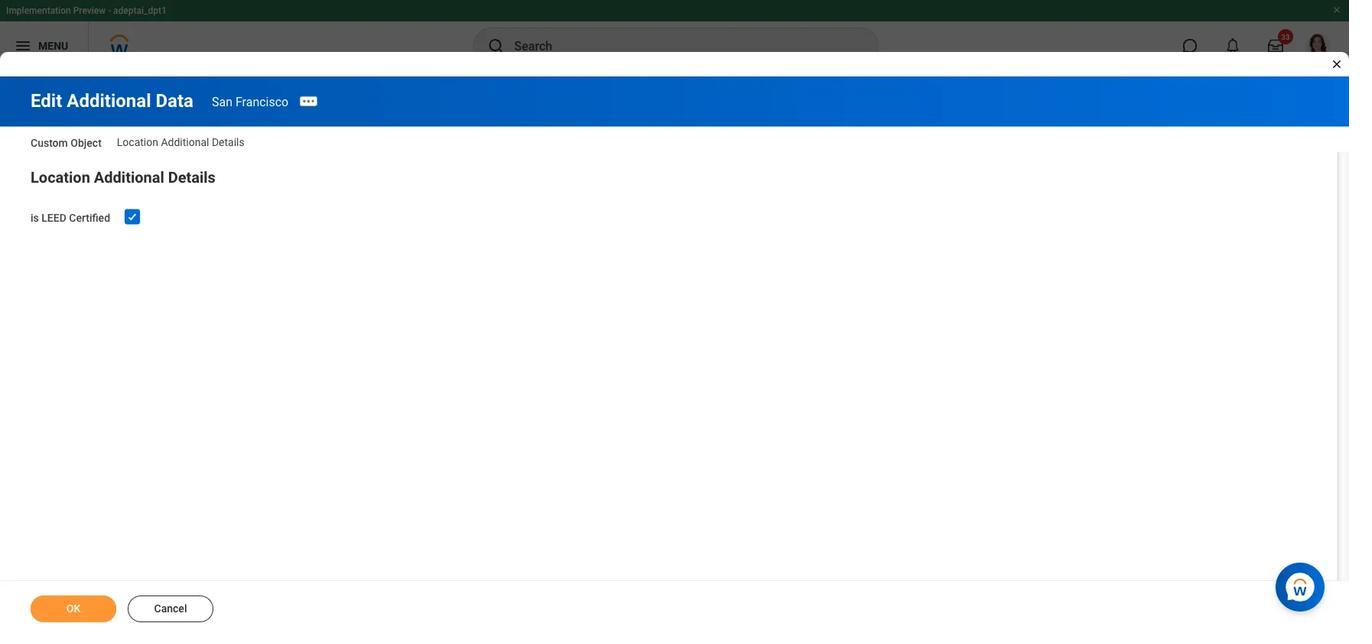 Task type: describe. For each thing, give the bounding box(es) containing it.
notifications large image
[[1226, 38, 1241, 54]]

adeptai_dpt1
[[113, 5, 167, 16]]

ok
[[66, 603, 81, 615]]

edit additional data dialog
[[0, 0, 1350, 637]]

is
[[31, 212, 39, 224]]

location for 'location additional details' button
[[31, 169, 90, 187]]

0 vertical spatial additional
[[67, 90, 151, 112]]

custom object
[[31, 137, 102, 150]]

certified
[[69, 212, 110, 224]]

location additional details group
[[31, 166, 1319, 226]]

custom
[[31, 137, 68, 150]]

francisco
[[236, 94, 289, 109]]

san francisco
[[212, 94, 289, 109]]

close edit additional data image
[[1331, 58, 1343, 70]]

san francisco element
[[212, 94, 289, 109]]

cancel button
[[128, 596, 213, 623]]

is leed certified
[[31, 212, 110, 224]]

location additional details for 'location additional details' button
[[31, 169, 216, 187]]

implementation preview -   adeptai_dpt1 banner
[[0, 0, 1350, 70]]

close environment banner image
[[1333, 5, 1342, 15]]

edit additional data
[[31, 90, 194, 112]]



Task type: vqa. For each thing, say whether or not it's contained in the screenshot.
more in Headcount & Open Positions element
no



Task type: locate. For each thing, give the bounding box(es) containing it.
location additional details down data
[[117, 136, 245, 148]]

edit additional data main content
[[0, 77, 1350, 637]]

details
[[212, 136, 245, 148], [168, 169, 216, 187]]

details down "location additional details" element
[[168, 169, 216, 187]]

location for "location additional details" element
[[117, 136, 158, 148]]

1 horizontal spatial location
[[117, 136, 158, 148]]

implementation preview -   adeptai_dpt1
[[6, 5, 167, 16]]

location up 'location additional details' button
[[117, 136, 158, 148]]

additional up check small image
[[94, 169, 164, 187]]

0 vertical spatial location
[[117, 136, 158, 148]]

-
[[108, 5, 111, 16]]

0 vertical spatial location additional details
[[117, 136, 245, 148]]

ok button
[[31, 596, 116, 623]]

location additional details element
[[117, 136, 245, 148]]

0 vertical spatial details
[[212, 136, 245, 148]]

1 vertical spatial additional
[[161, 136, 209, 148]]

details for "location additional details" element
[[212, 136, 245, 148]]

additional down data
[[161, 136, 209, 148]]

location additional details up check small image
[[31, 169, 216, 187]]

object
[[71, 137, 102, 150]]

san
[[212, 94, 233, 109]]

details down the 'san' on the top of page
[[212, 136, 245, 148]]

2 vertical spatial additional
[[94, 169, 164, 187]]

location additional details for "location additional details" element
[[117, 136, 245, 148]]

additional for 'location additional details' button
[[94, 169, 164, 187]]

location additional details inside 'group'
[[31, 169, 216, 187]]

workday assistant region
[[1276, 557, 1331, 612]]

1 vertical spatial details
[[168, 169, 216, 187]]

inbox large image
[[1268, 38, 1284, 54]]

profile logan mcneil element
[[1298, 29, 1340, 63]]

location additional details
[[117, 136, 245, 148], [31, 169, 216, 187]]

preview
[[73, 5, 106, 16]]

additional
[[67, 90, 151, 112], [161, 136, 209, 148], [94, 169, 164, 187]]

1 vertical spatial location additional details
[[31, 169, 216, 187]]

leed
[[42, 212, 66, 224]]

details for 'location additional details' button
[[168, 169, 216, 187]]

details inside 'group'
[[168, 169, 216, 187]]

location
[[117, 136, 158, 148], [31, 169, 90, 187]]

check small image
[[123, 208, 142, 226]]

location inside 'group'
[[31, 169, 90, 187]]

0 horizontal spatial location
[[31, 169, 90, 187]]

location additional details button
[[31, 169, 216, 187]]

1 vertical spatial location
[[31, 169, 90, 187]]

edit
[[31, 90, 62, 112]]

implementation
[[6, 5, 71, 16]]

search image
[[487, 37, 505, 55]]

location down custom object
[[31, 169, 90, 187]]

additional inside 'group'
[[94, 169, 164, 187]]

additional for "location additional details" element
[[161, 136, 209, 148]]

cancel
[[154, 603, 187, 615]]

additional up object
[[67, 90, 151, 112]]

data
[[156, 90, 194, 112]]



